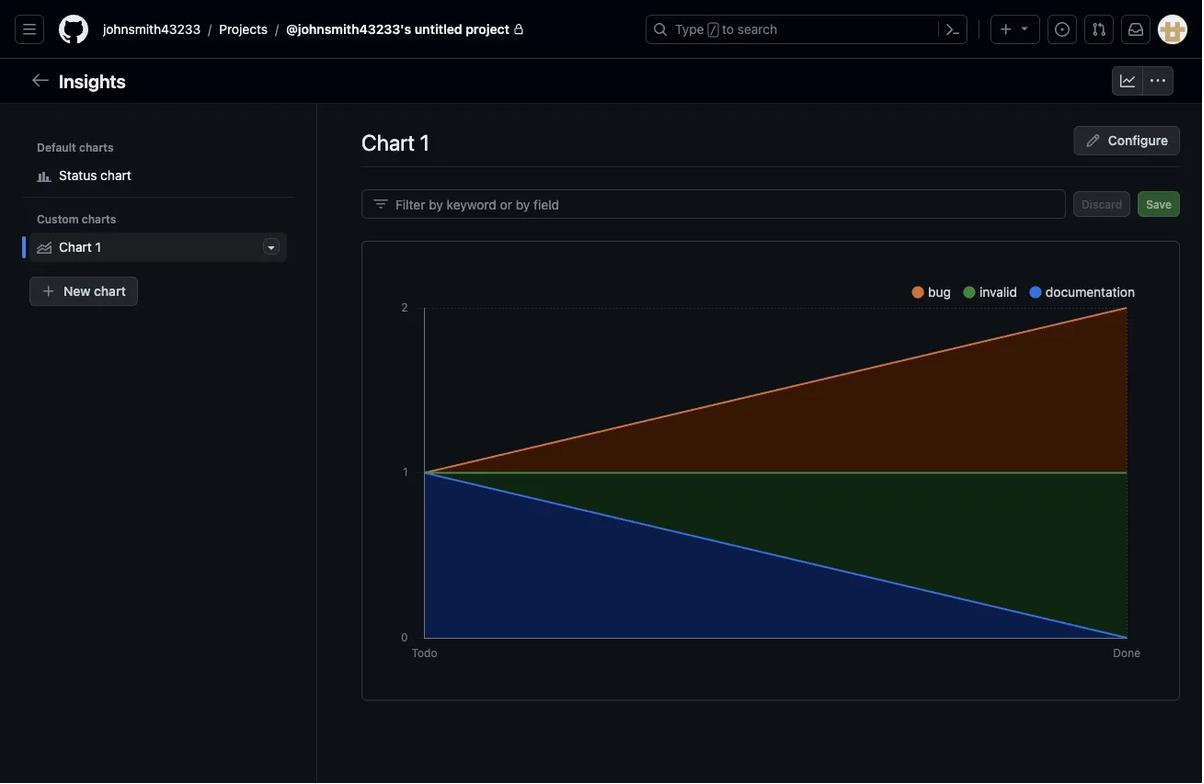 Task type: locate. For each thing, give the bounding box(es) containing it.
@johnsmith43233's untitled project
[[286, 22, 510, 37]]

new chart
[[63, 284, 126, 299]]

plus image
[[999, 22, 1014, 37]]

chart
[[59, 240, 92, 255]]

chart for status chart
[[100, 168, 131, 183]]

stacked area chart describing discrete data. it consists of 3 series. the x-axis shows status. the y-axis shows count with a minimum value of 0 and a maximum value of 1. this chart data can only be accessed as a table. image
[[392, 271, 1150, 671]]

list
[[96, 15, 635, 44]]

chart inside button
[[94, 284, 126, 299]]

sc 9kayk9 0 image down add a name for this chart field
[[374, 197, 388, 212]]

projects link
[[212, 15, 275, 44]]

return to project view image
[[29, 69, 52, 91]]

sc 9kayk9 0 image
[[1121, 74, 1135, 88], [374, 197, 388, 212]]

chart right new
[[94, 284, 126, 299]]

type
[[675, 22, 704, 37]]

project
[[466, 22, 510, 37]]

0 vertical spatial chart
[[100, 168, 131, 183]]

discard
[[1082, 198, 1123, 211]]

@johnsmith43233's untitled project link
[[279, 15, 532, 44]]

0 horizontal spatial /
[[208, 22, 212, 37]]

/ for type
[[710, 24, 717, 37]]

configure button
[[1074, 126, 1180, 155]]

charts up status chart
[[79, 141, 114, 154]]

johnsmith43233
[[103, 22, 201, 37]]

1 vertical spatial chart
[[94, 284, 126, 299]]

save button
[[1138, 191, 1180, 217]]

1 horizontal spatial sc 9kayk9 0 image
[[1121, 74, 1135, 88]]

0 vertical spatial charts
[[79, 141, 114, 154]]

0 horizontal spatial sc 9kayk9 0 image
[[374, 197, 388, 212]]

new chart button
[[29, 277, 138, 306]]

chart 1
[[59, 240, 101, 255]]

lock image
[[513, 24, 524, 35]]

/
[[208, 22, 212, 37], [275, 22, 279, 37], [710, 24, 717, 37]]

/ right projects in the left top of the page
[[275, 22, 279, 37]]

chart right status
[[100, 168, 131, 183]]

/ left projects in the left top of the page
[[208, 22, 212, 37]]

/ left to
[[710, 24, 717, 37]]

charts up 1
[[82, 213, 116, 225]]

1 vertical spatial sc 9kayk9 0 image
[[374, 197, 388, 212]]

1 vertical spatial charts
[[82, 213, 116, 225]]

charts for default charts
[[79, 141, 114, 154]]

type / to search
[[675, 22, 778, 37]]

chart
[[100, 168, 131, 183], [94, 284, 126, 299]]

charts
[[79, 141, 114, 154], [82, 213, 116, 225]]

2 horizontal spatial /
[[710, 24, 717, 37]]

git pull request image
[[1092, 22, 1107, 37]]

status chart link
[[29, 161, 287, 190]]

/ for johnsmith43233
[[208, 22, 212, 37]]

/ inside type / to search
[[710, 24, 717, 37]]

insights
[[59, 70, 126, 92]]

configure
[[1108, 133, 1169, 148]]

project navigation
[[0, 59, 1203, 104]]

new
[[63, 284, 91, 299]]

custom charts
[[37, 213, 116, 225]]

to
[[722, 22, 734, 37]]

Filter by keyword or by field field
[[396, 190, 1051, 218]]

sc 9kayk9 0 image left sc 9kayk9 0 icon at the top right
[[1121, 74, 1135, 88]]

1
[[95, 240, 101, 255]]

search
[[738, 22, 778, 37]]



Task type: describe. For each thing, give the bounding box(es) containing it.
sc 9kayk9 0 image
[[1151, 74, 1166, 88]]

johnsmith43233 / projects /
[[103, 22, 279, 37]]

default
[[37, 141, 76, 154]]

Add a name for this chart field
[[362, 126, 432, 159]]

status
[[59, 168, 97, 183]]

johnsmith43233 link
[[96, 15, 208, 44]]

1 horizontal spatial /
[[275, 22, 279, 37]]

0 vertical spatial sc 9kayk9 0 image
[[1121, 74, 1135, 88]]

save
[[1147, 198, 1172, 211]]

notifications image
[[1129, 22, 1144, 37]]

command palette image
[[946, 22, 961, 37]]

triangle down image
[[1018, 21, 1032, 35]]

sc 9kayk9 0 image inside view filters region
[[374, 197, 388, 212]]

charts for custom charts
[[82, 213, 116, 225]]

chart for new chart
[[94, 284, 126, 299]]

custom charts element
[[22, 233, 294, 262]]

default charts
[[37, 141, 114, 154]]

homepage image
[[59, 15, 88, 44]]

custom
[[37, 213, 79, 225]]

chart options image
[[264, 240, 279, 255]]

discard button
[[1074, 191, 1131, 217]]

@johnsmith43233's
[[286, 22, 411, 37]]

view filters region
[[362, 190, 1180, 219]]

status chart
[[59, 168, 131, 183]]

issue opened image
[[1055, 22, 1070, 37]]

list containing johnsmith43233 / projects /
[[96, 15, 635, 44]]

projects
[[219, 22, 268, 37]]

chart 1 link
[[29, 233, 287, 262]]

untitled
[[415, 22, 462, 37]]



Task type: vqa. For each thing, say whether or not it's contained in the screenshot.
Link to social profile text field to the top
no



